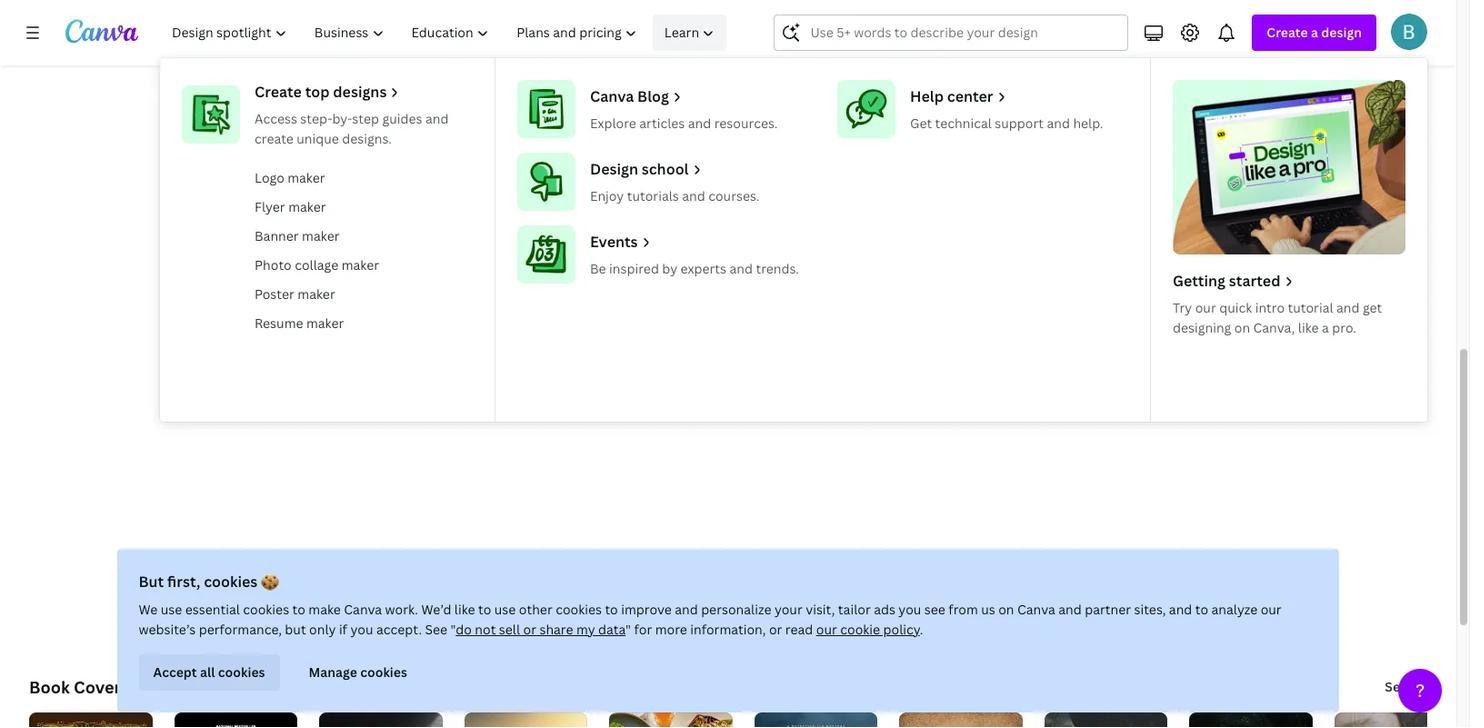 Task type: describe. For each thing, give the bounding box(es) containing it.
banner
[[255, 227, 299, 245]]

tutorial
[[1289, 299, 1334, 317]]

1 use from the left
[[161, 601, 183, 619]]

like inside we use essential cookies to make canva work. we'd like to use other cookies to improve and personalize your visit, tailor ads you see from us on canva and partner sites, and to analyze our website's performance, but only if you accept. see "
[[455, 601, 476, 619]]

get
[[911, 115, 933, 132]]

1 or from the left
[[524, 621, 537, 639]]

book covers
[[29, 677, 129, 699]]

experts
[[681, 260, 727, 277]]

create
[[255, 130, 294, 147]]

access
[[255, 110, 297, 127]]

2 " from the left
[[626, 621, 632, 639]]

photo
[[255, 257, 292, 274]]

poster maker link
[[247, 280, 480, 309]]

quick
[[1220, 299, 1253, 317]]

and inside access step-by-step guides and create unique designs.
[[426, 110, 449, 127]]

center
[[948, 86, 994, 106]]

a inside the try our quick intro tutorial and get designing on canva, like a pro.
[[1323, 319, 1330, 337]]

read
[[786, 621, 814, 639]]

canva,
[[1254, 319, 1296, 337]]

performance,
[[199, 621, 282, 639]]

flyer
[[255, 198, 285, 216]]

and up do not sell or share my data " for more information, or read our cookie policy .
[[676, 601, 699, 619]]

by-
[[332, 110, 352, 127]]

resume maker link
[[247, 309, 480, 338]]

visit,
[[807, 601, 836, 619]]

maker for logo maker
[[288, 169, 325, 186]]

our inside the try our quick intro tutorial and get designing on canva, like a pro.
[[1196, 299, 1217, 317]]

logo maker
[[255, 169, 325, 186]]

get technical support and help.
[[911, 115, 1104, 132]]

create a design
[[1267, 24, 1363, 41]]

photo collage maker
[[255, 257, 379, 274]]

be
[[590, 260, 606, 277]]

🍪
[[262, 572, 280, 592]]

help
[[911, 86, 944, 106]]

designs.
[[342, 130, 392, 147]]

but
[[285, 621, 307, 639]]

but
[[139, 572, 164, 592]]

all for accept
[[201, 664, 216, 681]]

other
[[520, 601, 553, 619]]

do
[[456, 621, 472, 639]]

getting started
[[1173, 271, 1281, 291]]

by
[[663, 260, 678, 277]]

website's
[[139, 621, 196, 639]]

ads
[[875, 601, 896, 619]]

our cookie policy link
[[817, 621, 921, 639]]

first,
[[168, 572, 201, 592]]

logo
[[255, 169, 285, 186]]

learn
[[665, 24, 700, 41]]

poster
[[255, 286, 295, 303]]

and right sites,
[[1170, 601, 1193, 619]]

partner
[[1086, 601, 1132, 619]]

and inside the try our quick intro tutorial and get designing on canva, like a pro.
[[1337, 299, 1360, 317]]

see all
[[1386, 679, 1426, 696]]

enjoy
[[590, 187, 624, 205]]

support
[[995, 115, 1044, 132]]

accept
[[154, 664, 198, 681]]

1 horizontal spatial you
[[900, 601, 922, 619]]

0 horizontal spatial our
[[817, 621, 838, 639]]

design school
[[590, 159, 689, 179]]

and right the articles
[[688, 115, 712, 132]]

0 horizontal spatial you
[[351, 621, 374, 639]]

blog
[[638, 86, 669, 106]]

canva inside learn menu
[[590, 86, 634, 106]]

2 or from the left
[[770, 621, 783, 639]]

see inside we use essential cookies to make canva work. we'd like to use other cookies to improve and personalize your visit, tailor ads you see from us on canva and partner sites, and to analyze our website's performance, but only if you accept. see "
[[426, 621, 448, 639]]

we use essential cookies to make canva work. we'd like to use other cookies to improve and personalize your visit, tailor ads you see from us on canva and partner sites, and to analyze our website's performance, but only if you accept. see "
[[139, 601, 1283, 639]]

logo maker link
[[247, 164, 480, 193]]

1 horizontal spatial see
[[1386, 679, 1408, 696]]

and down school
[[682, 187, 706, 205]]

access step-by-step guides and create unique designs.
[[255, 110, 449, 147]]

2 to from the left
[[479, 601, 492, 619]]

designing
[[1173, 319, 1232, 337]]

but first, cookies 🍪 dialog
[[117, 549, 1340, 713]]

flyer maker link
[[247, 193, 480, 222]]

maker for flyer maker
[[288, 198, 326, 216]]

cookies up my
[[556, 601, 603, 619]]

essential
[[186, 601, 240, 619]]

top
[[305, 82, 330, 102]]

step-
[[300, 110, 332, 127]]

4 to from the left
[[1196, 601, 1209, 619]]

do not sell or share my data link
[[456, 621, 626, 639]]

inspired
[[610, 260, 659, 277]]

maker down banner maker link
[[342, 257, 379, 274]]

manage cookies
[[309, 664, 408, 681]]

cookies down 🍪
[[244, 601, 290, 619]]

design
[[1322, 24, 1363, 41]]

manage
[[309, 664, 358, 681]]

do not sell or share my data " for more information, or read our cookie policy .
[[456, 621, 924, 639]]

brad klo image
[[1392, 14, 1428, 50]]

step
[[352, 110, 379, 127]]

courses.
[[709, 187, 760, 205]]

all for see
[[1411, 679, 1426, 696]]

explore
[[590, 115, 637, 132]]

cookies inside button
[[219, 664, 266, 681]]



Task type: locate. For each thing, give the bounding box(es) containing it.
2 vertical spatial our
[[817, 621, 838, 639]]

we
[[139, 601, 158, 619]]

intro
[[1256, 299, 1285, 317]]

book covers link
[[29, 677, 129, 699]]

to up data
[[606, 601, 619, 619]]

accept all cookies
[[154, 664, 266, 681]]

all inside button
[[201, 664, 216, 681]]

design
[[590, 159, 639, 179]]

create left design
[[1267, 24, 1309, 41]]

started
[[1230, 271, 1281, 291]]

" down we'd
[[451, 621, 456, 639]]

1 to from the left
[[293, 601, 306, 619]]

but first, cookies 🍪
[[139, 572, 280, 592]]

1 vertical spatial a
[[1323, 319, 1330, 337]]

maker up banner maker
[[288, 198, 326, 216]]

school
[[642, 159, 689, 179]]

create inside learn menu
[[255, 82, 302, 102]]

use up website's on the bottom left of page
[[161, 601, 183, 619]]

maker
[[288, 169, 325, 186], [288, 198, 326, 216], [302, 227, 340, 245], [342, 257, 379, 274], [298, 286, 335, 303], [307, 315, 344, 332]]

None search field
[[775, 15, 1129, 51]]

accept.
[[377, 621, 423, 639]]

maker for poster maker
[[298, 286, 335, 303]]

maker down collage
[[298, 286, 335, 303]]

0 horizontal spatial on
[[999, 601, 1015, 619]]

0 vertical spatial you
[[900, 601, 922, 619]]

1 vertical spatial our
[[1262, 601, 1283, 619]]

or
[[524, 621, 537, 639], [770, 621, 783, 639]]

sites,
[[1135, 601, 1167, 619]]

learn button
[[654, 15, 727, 51]]

our up designing at the top
[[1196, 299, 1217, 317]]

maker for banner maker
[[302, 227, 340, 245]]

1 vertical spatial on
[[999, 601, 1015, 619]]

" left the for
[[626, 621, 632, 639]]

0 horizontal spatial or
[[524, 621, 537, 639]]

on down quick
[[1235, 319, 1251, 337]]

our down the "visit,"
[[817, 621, 838, 639]]

resume
[[255, 315, 303, 332]]

1 vertical spatial see
[[1386, 679, 1408, 696]]

cookies up essential
[[204, 572, 258, 592]]

make
[[309, 601, 341, 619]]

technical
[[936, 115, 992, 132]]

1 horizontal spatial or
[[770, 621, 783, 639]]

articles
[[640, 115, 685, 132]]

1 vertical spatial create
[[255, 82, 302, 102]]

tailor
[[839, 601, 872, 619]]

banner maker
[[255, 227, 340, 245]]

1 horizontal spatial like
[[1299, 319, 1320, 337]]

3 to from the left
[[606, 601, 619, 619]]

and left help.
[[1047, 115, 1071, 132]]

my
[[577, 621, 596, 639]]

or left read
[[770, 621, 783, 639]]

2 horizontal spatial our
[[1262, 601, 1283, 619]]

or right sell
[[524, 621, 537, 639]]

enjoy tutorials and courses.
[[590, 187, 760, 205]]

only
[[310, 621, 337, 639]]

from
[[949, 601, 979, 619]]

" inside we use essential cookies to make canva work. we'd like to use other cookies to improve and personalize your visit, tailor ads you see from us on canva and partner sites, and to analyze our website's performance, but only if you accept. see "
[[451, 621, 456, 639]]

see all link
[[1384, 669, 1428, 706]]

not
[[476, 621, 497, 639]]

like down tutorial
[[1299, 319, 1320, 337]]

canva up the explore
[[590, 86, 634, 106]]

your
[[775, 601, 803, 619]]

0 vertical spatial our
[[1196, 299, 1217, 317]]

maker up the photo collage maker
[[302, 227, 340, 245]]

on inside the try our quick intro tutorial and get designing on canva, like a pro.
[[1235, 319, 1251, 337]]

create top designs
[[255, 82, 387, 102]]

0 horizontal spatial all
[[201, 664, 216, 681]]

work.
[[386, 601, 419, 619]]

0 vertical spatial see
[[426, 621, 448, 639]]

you up 'policy'
[[900, 601, 922, 619]]

share
[[540, 621, 574, 639]]

1 " from the left
[[451, 621, 456, 639]]

0 horizontal spatial create
[[255, 82, 302, 102]]

policy
[[884, 621, 921, 639]]

on right us
[[999, 601, 1015, 619]]

0 horizontal spatial see
[[426, 621, 448, 639]]

to up but
[[293, 601, 306, 619]]

maker down poster maker
[[307, 315, 344, 332]]

covers
[[74, 677, 129, 699]]

cookies down accept.
[[361, 664, 408, 681]]

top level navigation element
[[160, 15, 1428, 422]]

sell
[[500, 621, 521, 639]]

1 horizontal spatial our
[[1196, 299, 1217, 317]]

resume maker
[[255, 315, 344, 332]]

cookie
[[841, 621, 881, 639]]

our inside we use essential cookies to make canva work. we'd like to use other cookies to improve and personalize your visit, tailor ads you see from us on canva and partner sites, and to analyze our website's performance, but only if you accept. see "
[[1262, 601, 1283, 619]]

canva up if
[[345, 601, 383, 619]]

1 horizontal spatial use
[[495, 601, 517, 619]]

create for create top designs
[[255, 82, 302, 102]]

0 horizontal spatial like
[[455, 601, 476, 619]]

to up not
[[479, 601, 492, 619]]

1 horizontal spatial all
[[1411, 679, 1426, 696]]

1 horizontal spatial on
[[1235, 319, 1251, 337]]

our right analyze
[[1262, 601, 1283, 619]]

1 horizontal spatial a
[[1323, 319, 1330, 337]]

0 vertical spatial create
[[1267, 24, 1309, 41]]

Search search field
[[811, 15, 1093, 50]]

personalize
[[702, 601, 772, 619]]

guides
[[382, 110, 423, 127]]

explore articles and resources.
[[590, 115, 778, 132]]

and left partner
[[1060, 601, 1083, 619]]

on inside we use essential cookies to make canva work. we'd like to use other cookies to improve and personalize your visit, tailor ads you see from us on canva and partner sites, and to analyze our website's performance, but only if you accept. see "
[[999, 601, 1015, 619]]

resources.
[[715, 115, 778, 132]]

us
[[982, 601, 996, 619]]

0 horizontal spatial a
[[1312, 24, 1319, 41]]

create inside dropdown button
[[1267, 24, 1309, 41]]

and right guides at the top left of the page
[[426, 110, 449, 127]]

like inside the try our quick intro tutorial and get designing on canva, like a pro.
[[1299, 319, 1320, 337]]

accept all cookies button
[[139, 655, 280, 691]]

0 vertical spatial a
[[1312, 24, 1319, 41]]

to left analyze
[[1196, 601, 1209, 619]]

1 horizontal spatial create
[[1267, 24, 1309, 41]]

unique
[[297, 130, 339, 147]]

try
[[1173, 299, 1193, 317]]

a inside dropdown button
[[1312, 24, 1319, 41]]

a left pro.
[[1323, 319, 1330, 337]]

cookies down performance,
[[219, 664, 266, 681]]

create up access
[[255, 82, 302, 102]]

maker for resume maker
[[307, 315, 344, 332]]

help center
[[911, 86, 994, 106]]

2 use from the left
[[495, 601, 517, 619]]

getting
[[1173, 271, 1226, 291]]

if
[[340, 621, 348, 639]]

use up sell
[[495, 601, 517, 619]]

canva right us
[[1018, 601, 1056, 619]]

2 horizontal spatial canva
[[1018, 601, 1056, 619]]

create
[[1267, 24, 1309, 41], [255, 82, 302, 102]]

1 vertical spatial you
[[351, 621, 374, 639]]

1 vertical spatial like
[[455, 601, 476, 619]]

analyze
[[1213, 601, 1259, 619]]

pro.
[[1333, 319, 1357, 337]]

for
[[635, 621, 653, 639]]

banner maker link
[[247, 222, 480, 251]]

a left design
[[1312, 24, 1319, 41]]

0 horizontal spatial use
[[161, 601, 183, 619]]

like
[[1299, 319, 1320, 337], [455, 601, 476, 619]]

photo collage maker link
[[247, 251, 480, 280]]

create a design button
[[1253, 15, 1377, 51]]

cookies inside button
[[361, 664, 408, 681]]

designs
[[333, 82, 387, 102]]

manage cookies button
[[295, 655, 422, 691]]

create for create a design
[[1267, 24, 1309, 41]]

collage
[[295, 257, 339, 274]]

you
[[900, 601, 922, 619], [351, 621, 374, 639]]

poster maker
[[255, 286, 335, 303]]

0 horizontal spatial "
[[451, 621, 456, 639]]

improve
[[622, 601, 672, 619]]

data
[[599, 621, 626, 639]]

0 vertical spatial on
[[1235, 319, 1251, 337]]

tutorials
[[627, 187, 679, 205]]

cookies
[[204, 572, 258, 592], [244, 601, 290, 619], [556, 601, 603, 619], [219, 664, 266, 681], [361, 664, 408, 681]]

help.
[[1074, 115, 1104, 132]]

0 vertical spatial like
[[1299, 319, 1320, 337]]

you right if
[[351, 621, 374, 639]]

maker up the 'flyer maker' at top left
[[288, 169, 325, 186]]

and left trends.
[[730, 260, 753, 277]]

learn menu
[[160, 58, 1428, 422]]

1 horizontal spatial canva
[[590, 86, 634, 106]]

we'd
[[422, 601, 452, 619]]

events
[[590, 232, 638, 252]]

and up pro.
[[1337, 299, 1360, 317]]

see
[[925, 601, 946, 619]]

1 horizontal spatial "
[[626, 621, 632, 639]]

like up do
[[455, 601, 476, 619]]

0 horizontal spatial canva
[[345, 601, 383, 619]]



Task type: vqa. For each thing, say whether or not it's contained in the screenshot.
owner button
no



